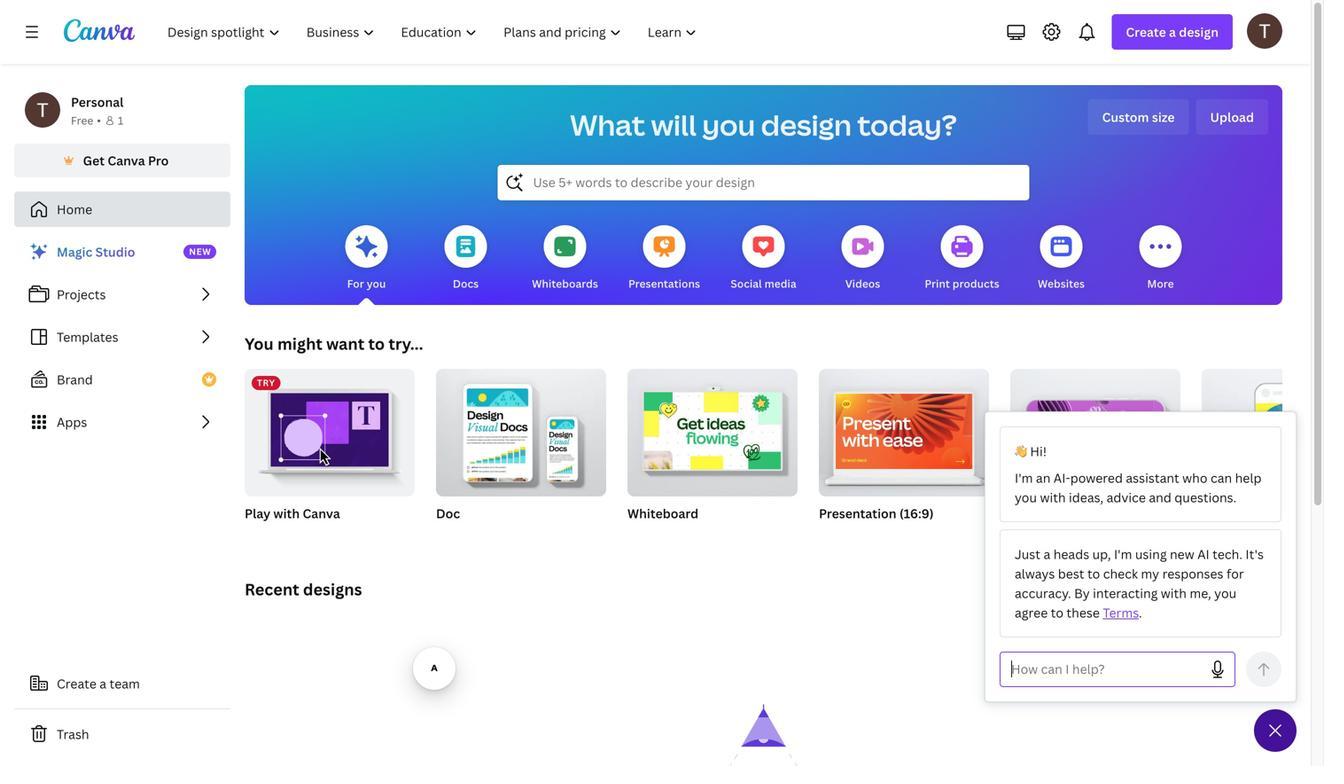 Task type: locate. For each thing, give the bounding box(es) containing it.
tech.
[[1213, 546, 1243, 563]]

with down ai-
[[1041, 489, 1067, 506]]

1 horizontal spatial create
[[1127, 24, 1167, 40]]

and
[[1150, 489, 1172, 506]]

custom size button
[[1089, 99, 1190, 135]]

1 horizontal spatial with
[[1041, 489, 1067, 506]]

doc
[[436, 505, 460, 522]]

advice
[[1107, 489, 1147, 506]]

you
[[703, 106, 756, 144], [367, 276, 386, 291], [1015, 489, 1038, 506], [1215, 585, 1237, 602]]

heads
[[1054, 546, 1090, 563]]

social media
[[731, 276, 797, 291]]

whiteboards
[[532, 276, 598, 291]]

brand
[[57, 371, 93, 388]]

want
[[326, 333, 365, 355]]

0 horizontal spatial a
[[100, 675, 107, 692]]

using
[[1136, 546, 1168, 563]]

create a team
[[57, 675, 140, 692]]

1 vertical spatial i'm
[[1115, 546, 1133, 563]]

canva left pro
[[108, 152, 145, 169]]

might
[[278, 333, 323, 355]]

a right just
[[1044, 546, 1051, 563]]

print
[[925, 276, 951, 291]]

1 horizontal spatial canva
[[303, 505, 340, 522]]

2 horizontal spatial with
[[1162, 585, 1187, 602]]

a inside create a team button
[[100, 675, 107, 692]]

0 horizontal spatial to
[[368, 333, 385, 355]]

create left team
[[57, 675, 97, 692]]

for
[[1227, 565, 1245, 582]]

0 vertical spatial design
[[1180, 24, 1219, 40]]

an
[[1037, 470, 1051, 486]]

i'm left an
[[1015, 470, 1034, 486]]

1 horizontal spatial design
[[1180, 24, 1219, 40]]

you right will on the top of page
[[703, 106, 756, 144]]

create a design button
[[1112, 14, 1234, 50]]

will
[[651, 106, 697, 144]]

1 vertical spatial design
[[761, 106, 852, 144]]

i'm inside i'm an ai-powered assistant who can help you with ideas, advice and questions.
[[1015, 470, 1034, 486]]

0 horizontal spatial i'm
[[1015, 470, 1034, 486]]

best
[[1059, 565, 1085, 582]]

i'm an ai-powered assistant who can help you with ideas, advice and questions.
[[1015, 470, 1262, 506]]

canva
[[108, 152, 145, 169], [303, 505, 340, 522]]

group for presentation (16:9)
[[819, 362, 990, 497]]

1 horizontal spatial i'm
[[1115, 546, 1133, 563]]

0 vertical spatial canva
[[108, 152, 145, 169]]

design left terry turtle icon
[[1180, 24, 1219, 40]]

2 vertical spatial a
[[100, 675, 107, 692]]

0 vertical spatial i'm
[[1015, 470, 1034, 486]]

products
[[953, 276, 1000, 291]]

1 vertical spatial a
[[1044, 546, 1051, 563]]

1 vertical spatial canva
[[303, 505, 340, 522]]

create a design
[[1127, 24, 1219, 40]]

0 horizontal spatial with
[[274, 505, 300, 522]]

play
[[245, 505, 271, 522]]

whiteboard
[[628, 505, 699, 522]]

whiteboard group
[[628, 362, 798, 545]]

with
[[1041, 489, 1067, 506], [274, 505, 300, 522], [1162, 585, 1187, 602]]

video
[[1011, 505, 1046, 522]]

you down an
[[1015, 489, 1038, 506]]

with right play
[[274, 505, 300, 522]]

design
[[1180, 24, 1219, 40], [761, 106, 852, 144]]

just a heads up, i'm using new ai tech. it's always best to check my responses for accuracy. by interacting with me, you agree to these
[[1015, 546, 1265, 621]]

a for design
[[1170, 24, 1177, 40]]

i'm up "check" at the right of page
[[1115, 546, 1133, 563]]

a inside the create a design dropdown button
[[1170, 24, 1177, 40]]

upload
[[1211, 109, 1255, 125]]

create inside the create a design dropdown button
[[1127, 24, 1167, 40]]

create up the custom size
[[1127, 24, 1167, 40]]

instagram
[[1203, 505, 1263, 522]]

0 vertical spatial a
[[1170, 24, 1177, 40]]

design inside dropdown button
[[1180, 24, 1219, 40]]

ai
[[1198, 546, 1210, 563]]

2 horizontal spatial a
[[1170, 24, 1177, 40]]

video group
[[1011, 362, 1181, 545]]

to down accuracy.
[[1051, 604, 1064, 621]]

with left me,
[[1162, 585, 1187, 602]]

with inside i'm an ai-powered assistant who can help you with ideas, advice and questions.
[[1041, 489, 1067, 506]]

a
[[1170, 24, 1177, 40], [1044, 546, 1051, 563], [100, 675, 107, 692]]

1 horizontal spatial a
[[1044, 546, 1051, 563]]

terms
[[1103, 604, 1140, 621]]

play with canva
[[245, 505, 340, 522]]

me,
[[1190, 585, 1212, 602]]

a for heads
[[1044, 546, 1051, 563]]

1 vertical spatial to
[[1088, 565, 1101, 582]]

2 vertical spatial to
[[1051, 604, 1064, 621]]

today?
[[858, 106, 958, 144]]

free •
[[71, 113, 101, 128]]

presentation (16:9) group
[[819, 362, 990, 545]]

create inside create a team button
[[57, 675, 97, 692]]

you right for
[[367, 276, 386, 291]]

group
[[436, 362, 607, 497], [628, 362, 798, 497], [819, 362, 990, 497], [1011, 362, 1181, 497], [1203, 369, 1325, 497]]

0 horizontal spatial create
[[57, 675, 97, 692]]

more button
[[1140, 213, 1183, 305]]

instagram post (squa
[[1203, 505, 1325, 522]]

to left try...
[[368, 333, 385, 355]]

play with canva group
[[245, 369, 415, 523]]

top level navigation element
[[156, 14, 713, 50]]

2 horizontal spatial to
[[1088, 565, 1101, 582]]

with inside the just a heads up, i'm using new ai tech. it's always best to check my responses for accuracy. by interacting with me, you agree to these
[[1162, 585, 1187, 602]]

None search field
[[498, 165, 1030, 200]]

social
[[731, 276, 762, 291]]

terms .
[[1103, 604, 1143, 621]]

recent
[[245, 579, 299, 600]]

canva inside button
[[108, 152, 145, 169]]

what will you design today?
[[570, 106, 958, 144]]

terry turtle image
[[1248, 13, 1283, 49]]

free
[[71, 113, 93, 128]]

canva inside group
[[303, 505, 340, 522]]

design up search search box
[[761, 106, 852, 144]]

websites
[[1038, 276, 1085, 291]]

i'm inside the just a heads up, i'm using new ai tech. it's always best to check my responses for accuracy. by interacting with me, you agree to these
[[1115, 546, 1133, 563]]

1 vertical spatial create
[[57, 675, 97, 692]]

i'm
[[1015, 470, 1034, 486], [1115, 546, 1133, 563]]

my
[[1142, 565, 1160, 582]]

Ask Canva Assistant for help text field
[[1012, 653, 1201, 686]]

list
[[14, 234, 231, 440]]

you might want to try...
[[245, 333, 424, 355]]

Search search field
[[533, 166, 995, 200]]

responses
[[1163, 565, 1224, 582]]

👋 hi!
[[1015, 443, 1047, 460]]

for you button
[[345, 213, 388, 305]]

docs button
[[445, 213, 487, 305]]

templates
[[57, 329, 118, 345]]

a up size
[[1170, 24, 1177, 40]]

you down for
[[1215, 585, 1237, 602]]

0 vertical spatial create
[[1127, 24, 1167, 40]]

team
[[110, 675, 140, 692]]

for you
[[347, 276, 386, 291]]

👋
[[1015, 443, 1028, 460]]

apps link
[[14, 404, 231, 440]]

home
[[57, 201, 92, 218]]

custom
[[1103, 109, 1150, 125]]

canva right play
[[303, 505, 340, 522]]

to down up,
[[1088, 565, 1101, 582]]

(squa
[[1296, 505, 1325, 522]]

0 horizontal spatial design
[[761, 106, 852, 144]]

a inside the just a heads up, i'm using new ai tech. it's always best to check my responses for accuracy. by interacting with me, you agree to these
[[1044, 546, 1051, 563]]

a left team
[[100, 675, 107, 692]]

0 horizontal spatial canva
[[108, 152, 145, 169]]

create
[[1127, 24, 1167, 40], [57, 675, 97, 692]]



Task type: vqa. For each thing, say whether or not it's contained in the screenshot.
"diagram" corresponding to (4-
no



Task type: describe. For each thing, give the bounding box(es) containing it.
presentation
[[819, 505, 897, 522]]

group for video
[[1011, 362, 1181, 497]]

just
[[1015, 546, 1041, 563]]

recent designs
[[245, 579, 362, 600]]

videos
[[846, 276, 881, 291]]

videos button
[[842, 213, 885, 305]]

questions.
[[1175, 489, 1237, 506]]

personal
[[71, 94, 124, 110]]

docs
[[453, 276, 479, 291]]

social media button
[[731, 213, 797, 305]]

can
[[1211, 470, 1233, 486]]

these
[[1067, 604, 1100, 621]]

help
[[1236, 470, 1262, 486]]

always
[[1015, 565, 1056, 582]]

check
[[1104, 565, 1139, 582]]

try...
[[389, 333, 424, 355]]

upload button
[[1197, 99, 1269, 135]]

you inside button
[[367, 276, 386, 291]]

doc group
[[436, 362, 607, 545]]

presentations button
[[629, 213, 701, 305]]

you
[[245, 333, 274, 355]]

projects link
[[14, 277, 231, 312]]

pro
[[148, 152, 169, 169]]

assistant panel dialog
[[985, 411, 1297, 702]]

whiteboards button
[[532, 213, 598, 305]]

media
[[765, 276, 797, 291]]

print products
[[925, 276, 1000, 291]]

websites button
[[1038, 213, 1085, 305]]

more
[[1148, 276, 1175, 291]]

trash link
[[14, 717, 231, 752]]

by
[[1075, 585, 1091, 602]]

0 vertical spatial to
[[368, 333, 385, 355]]

agree
[[1015, 604, 1048, 621]]

custom size
[[1103, 109, 1176, 125]]

presentation (16:9)
[[819, 505, 934, 522]]

1 horizontal spatial to
[[1051, 604, 1064, 621]]

post
[[1266, 505, 1293, 522]]

(16:9)
[[900, 505, 934, 522]]

with inside play with canva group
[[274, 505, 300, 522]]

.
[[1140, 604, 1143, 621]]

instagram post (square) group
[[1203, 369, 1325, 545]]

what
[[570, 106, 646, 144]]

new
[[1171, 546, 1195, 563]]

trash
[[57, 726, 89, 743]]

1
[[118, 113, 123, 128]]

create for create a team
[[57, 675, 97, 692]]

get canva pro button
[[14, 144, 231, 177]]

accuracy.
[[1015, 585, 1072, 602]]

get
[[83, 152, 105, 169]]

presentations
[[629, 276, 701, 291]]

projects
[[57, 286, 106, 303]]

a for team
[[100, 675, 107, 692]]

powered
[[1071, 470, 1124, 486]]

brand link
[[14, 362, 231, 397]]

list containing magic studio
[[14, 234, 231, 440]]

apps
[[57, 414, 87, 431]]

it's
[[1246, 546, 1265, 563]]

magic studio
[[57, 243, 135, 260]]

size
[[1153, 109, 1176, 125]]

home link
[[14, 192, 231, 227]]

group for instagram post (squa
[[1203, 369, 1325, 497]]

assistant
[[1127, 470, 1180, 486]]

up,
[[1093, 546, 1112, 563]]

print products button
[[925, 213, 1000, 305]]

terms link
[[1103, 604, 1140, 621]]

you inside the just a heads up, i'm using new ai tech. it's always best to check my responses for accuracy. by interacting with me, you agree to these
[[1215, 585, 1237, 602]]

•
[[97, 113, 101, 128]]

try
[[257, 377, 275, 389]]

create a team button
[[14, 666, 231, 701]]

designs
[[303, 579, 362, 600]]

you inside i'm an ai-powered assistant who can help you with ideas, advice and questions.
[[1015, 489, 1038, 506]]

ai-
[[1054, 470, 1071, 486]]

templates link
[[14, 319, 231, 355]]

interacting
[[1094, 585, 1159, 602]]

create for create a design
[[1127, 24, 1167, 40]]



